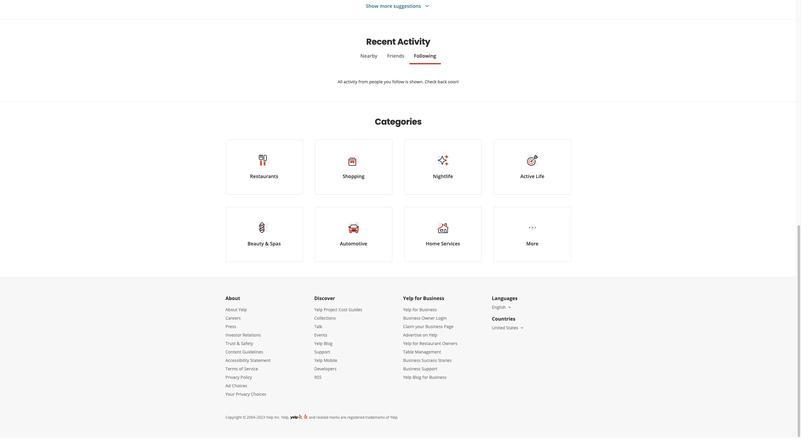 Task type: locate. For each thing, give the bounding box(es) containing it.
claim your business page link
[[403, 324, 454, 330]]

,
[[302, 415, 304, 420]]

yelp up careers
[[239, 307, 247, 313]]

yelp right on
[[429, 332, 438, 338]]

about up about yelp link
[[226, 295, 240, 302]]

activity
[[398, 36, 431, 48]]

choices
[[232, 383, 247, 389], [251, 392, 266, 397]]

0 vertical spatial 16 chevron down v2 image
[[507, 305, 512, 310]]

privacy down ad choices link
[[236, 392, 250, 397]]

&
[[265, 241, 269, 247], [237, 341, 240, 347]]

of up privacy policy link
[[239, 366, 243, 372]]

developers
[[315, 366, 337, 372]]

0 vertical spatial of
[[239, 366, 243, 372]]

inc.
[[274, 415, 280, 420]]

safety
[[241, 341, 253, 347]]

16 chevron down v2 image inside english dropdown button
[[507, 305, 512, 310]]

collections
[[315, 316, 336, 321]]

choices down privacy policy link
[[232, 383, 247, 389]]

yelp mobile link
[[315, 358, 337, 364]]

united
[[492, 325, 505, 331]]

16 chevron down v2 image inside united states dropdown button
[[520, 326, 525, 331]]

project
[[324, 307, 338, 313]]

©
[[243, 415, 246, 420]]

cost
[[339, 307, 348, 313]]

blog up support link
[[324, 341, 333, 347]]

0 vertical spatial blog
[[324, 341, 333, 347]]

automotive
[[340, 241, 367, 247]]

policy
[[241, 375, 252, 381]]

0 horizontal spatial &
[[237, 341, 240, 347]]

english
[[492, 305, 506, 310]]

spas
[[270, 241, 281, 247]]

1 horizontal spatial of
[[386, 415, 389, 420]]

of
[[239, 366, 243, 372], [386, 415, 389, 420]]

1 vertical spatial of
[[386, 415, 389, 420]]

yelp up claim
[[403, 307, 412, 313]]

shopping link
[[315, 140, 392, 195]]

about up careers
[[226, 307, 238, 313]]

ad
[[226, 383, 231, 389]]

about inside the about yelp careers press investor relations trust & safety content guidelines accessibility statement terms of service privacy policy ad choices your privacy choices
[[226, 307, 238, 313]]

& left the spas on the left of the page
[[265, 241, 269, 247]]

yelp
[[403, 295, 414, 302], [239, 307, 247, 313], [315, 307, 323, 313], [403, 307, 412, 313], [429, 332, 438, 338], [315, 341, 323, 347], [403, 341, 412, 347], [315, 358, 323, 364], [403, 375, 412, 381], [266, 415, 274, 420]]

for up yelp for business link
[[415, 295, 422, 302]]

trust & safety link
[[226, 341, 253, 347]]

1 horizontal spatial support
[[422, 366, 438, 372]]

management
[[415, 349, 441, 355]]

is
[[406, 79, 409, 85]]

1 vertical spatial &
[[237, 341, 240, 347]]

rss
[[315, 375, 322, 381]]

business
[[423, 295, 445, 302], [420, 307, 437, 313], [403, 316, 421, 321], [426, 324, 443, 330], [403, 358, 421, 364], [403, 366, 421, 372], [429, 375, 447, 381]]

0 horizontal spatial blog
[[324, 341, 333, 347]]

accessibility
[[226, 358, 249, 364]]

home services link
[[405, 207, 482, 262]]

choices down the policy
[[251, 392, 266, 397]]

blog inside yelp for business business owner login claim your business page advertise on yelp yelp for restaurant owners table management business success stories business support yelp blog for business
[[413, 375, 422, 381]]

categories
[[375, 116, 422, 128]]

talk link
[[315, 324, 322, 330]]

yelp.
[[390, 415, 399, 420]]

0 vertical spatial support
[[315, 349, 330, 355]]

24 chevron down v2 image
[[424, 2, 431, 10]]

0 horizontal spatial support
[[315, 349, 330, 355]]

tab list containing nearby
[[226, 52, 571, 64]]

business down owner at the bottom right
[[426, 324, 443, 330]]

activity
[[344, 79, 358, 85]]

1 horizontal spatial &
[[265, 241, 269, 247]]

yelp down support link
[[315, 358, 323, 364]]

beauty & spas link
[[226, 207, 303, 262]]

2004–2023
[[247, 415, 265, 420]]

show more suggestions button
[[366, 2, 431, 10]]

careers
[[226, 316, 241, 321]]

1 vertical spatial support
[[422, 366, 438, 372]]

recent
[[367, 36, 396, 48]]

0 horizontal spatial 16 chevron down v2 image
[[507, 305, 512, 310]]

guides
[[349, 307, 362, 313]]

privacy down the terms
[[226, 375, 240, 381]]

nightlife link
[[405, 140, 482, 195]]

& right trust
[[237, 341, 240, 347]]

privacy
[[226, 375, 240, 381], [236, 392, 250, 397]]

claim
[[403, 324, 414, 330]]

for down advertise
[[413, 341, 419, 347]]

table
[[403, 349, 414, 355]]

business support link
[[403, 366, 438, 372]]

1 horizontal spatial 16 chevron down v2 image
[[520, 326, 525, 331]]

0 horizontal spatial choices
[[232, 383, 247, 389]]

terms of service link
[[226, 366, 258, 372]]

check
[[425, 79, 437, 85]]

restaurants
[[250, 173, 278, 180]]

1 horizontal spatial blog
[[413, 375, 422, 381]]

more
[[380, 3, 392, 9]]

active life link
[[494, 140, 571, 195]]

support down success
[[422, 366, 438, 372]]

countries
[[492, 316, 516, 323]]

16 chevron down v2 image for languages
[[507, 305, 512, 310]]

2 about from the top
[[226, 307, 238, 313]]

1 vertical spatial blog
[[413, 375, 422, 381]]

yelp logo image
[[290, 415, 302, 420]]

shopping
[[343, 173, 365, 180]]

rss link
[[315, 375, 322, 381]]

1 vertical spatial about
[[226, 307, 238, 313]]

ad choices link
[[226, 383, 247, 389]]

login
[[436, 316, 447, 321]]

for up business owner login link
[[413, 307, 419, 313]]

page
[[444, 324, 454, 330]]

yelp down events link
[[315, 341, 323, 347]]

you
[[384, 79, 391, 85]]

business up "yelp blog for business" link
[[403, 366, 421, 372]]

active
[[521, 173, 535, 180]]

follow
[[392, 79, 404, 85]]

of left yelp.
[[386, 415, 389, 420]]

category navigation section navigation
[[220, 102, 577, 277]]

about yelp link
[[226, 307, 247, 313]]

1 vertical spatial 16 chevron down v2 image
[[520, 326, 525, 331]]

success
[[422, 358, 437, 364]]

soon!
[[448, 79, 459, 85]]

of inside the about yelp careers press investor relations trust & safety content guidelines accessibility statement terms of service privacy policy ad choices your privacy choices
[[239, 366, 243, 372]]

0 vertical spatial &
[[265, 241, 269, 247]]

support
[[315, 349, 330, 355], [422, 366, 438, 372]]

16 chevron down v2 image for countries
[[520, 326, 525, 331]]

active life
[[521, 173, 545, 180]]

1 about from the top
[[226, 295, 240, 302]]

tab list
[[226, 52, 571, 64]]

your
[[226, 392, 235, 397]]

table management link
[[403, 349, 441, 355]]

and
[[309, 415, 316, 420]]

about
[[226, 295, 240, 302], [226, 307, 238, 313]]

yelp for business link
[[403, 307, 437, 313]]

united states button
[[492, 325, 525, 331]]

0 horizontal spatial of
[[239, 366, 243, 372]]

blog down business support link
[[413, 375, 422, 381]]

show more suggestions
[[366, 3, 421, 9]]

accessibility statement link
[[226, 358, 271, 364]]

yelp left the inc.
[[266, 415, 274, 420]]

1 vertical spatial choices
[[251, 392, 266, 397]]

16 chevron down v2 image
[[507, 305, 512, 310], [520, 326, 525, 331]]

16 chevron down v2 image right states
[[520, 326, 525, 331]]

press
[[226, 324, 236, 330]]

0 vertical spatial about
[[226, 295, 240, 302]]

yelp project cost guides collections talk events yelp blog support yelp mobile developers rss
[[315, 307, 362, 381]]

blog inside yelp project cost guides collections talk events yelp blog support yelp mobile developers rss
[[324, 341, 333, 347]]

1 horizontal spatial choices
[[251, 392, 266, 397]]

16 chevron down v2 image down 'languages'
[[507, 305, 512, 310]]

support down yelp blog link
[[315, 349, 330, 355]]

yelp,
[[281, 415, 289, 420]]



Task type: describe. For each thing, give the bounding box(es) containing it.
investor relations link
[[226, 332, 261, 338]]

copyright
[[226, 415, 242, 420]]

relations
[[243, 332, 261, 338]]

business down table
[[403, 358, 421, 364]]

business up yelp for business link
[[423, 295, 445, 302]]

stories
[[438, 358, 452, 364]]

press link
[[226, 324, 236, 330]]

guidelines
[[243, 349, 263, 355]]

home
[[426, 241, 440, 247]]

yelp for business business owner login claim your business page advertise on yelp yelp for restaurant owners table management business success stories business support yelp blog for business
[[403, 307, 458, 381]]

0 vertical spatial privacy
[[226, 375, 240, 381]]

statement
[[250, 358, 271, 364]]

about yelp careers press investor relations trust & safety content guidelines accessibility statement terms of service privacy policy ad choices your privacy choices
[[226, 307, 271, 397]]

yelp inside the about yelp careers press investor relations trust & safety content guidelines accessibility statement terms of service privacy policy ad choices your privacy choices
[[239, 307, 247, 313]]

following
[[414, 53, 436, 59]]

careers link
[[226, 316, 241, 321]]

languages
[[492, 295, 518, 302]]

business up claim
[[403, 316, 421, 321]]

nearby
[[361, 53, 378, 59]]

suggestions
[[394, 3, 421, 9]]

nightlife
[[433, 173, 453, 180]]

states
[[507, 325, 519, 331]]

restaurants link
[[226, 140, 303, 195]]

more
[[527, 241, 539, 247]]

content
[[226, 349, 241, 355]]

about for about yelp careers press investor relations trust & safety content guidelines accessibility statement terms of service privacy policy ad choices your privacy choices
[[226, 307, 238, 313]]

for down business support link
[[423, 375, 428, 381]]

your privacy choices link
[[226, 392, 266, 397]]

all
[[338, 79, 343, 85]]

explore recent activity section section
[[226, 20, 571, 102]]

0 vertical spatial choices
[[232, 383, 247, 389]]

and related marks are registered trademarks of yelp.
[[308, 415, 399, 420]]

1 vertical spatial privacy
[[236, 392, 250, 397]]

trust
[[226, 341, 236, 347]]

yelp up collections link
[[315, 307, 323, 313]]

developers link
[[315, 366, 337, 372]]

recent activity
[[367, 36, 431, 48]]

events link
[[315, 332, 327, 338]]

yelp down business support link
[[403, 375, 412, 381]]

business success stories link
[[403, 358, 452, 364]]

restaurant
[[420, 341, 441, 347]]

advertise on yelp link
[[403, 332, 438, 338]]

business up owner at the bottom right
[[420, 307, 437, 313]]

yelp for restaurant owners link
[[403, 341, 458, 347]]

show
[[366, 3, 379, 9]]

yelp burst image
[[304, 415, 308, 420]]

yelp up table
[[403, 341, 412, 347]]

advertise
[[403, 332, 422, 338]]

owner
[[422, 316, 435, 321]]

business owner login link
[[403, 316, 447, 321]]

english button
[[492, 305, 512, 310]]

all activity from people you follow is shown. check back soon!
[[338, 79, 459, 85]]

people
[[369, 79, 383, 85]]

beauty & spas
[[248, 241, 281, 247]]

more link
[[494, 207, 571, 262]]

on
[[423, 332, 428, 338]]

automotive link
[[315, 207, 392, 262]]

copyright © 2004–2023 yelp inc. yelp,
[[226, 415, 289, 420]]

business down stories
[[429, 375, 447, 381]]

yelp up yelp for business link
[[403, 295, 414, 302]]

about for about
[[226, 295, 240, 302]]

content guidelines link
[[226, 349, 263, 355]]

support inside yelp project cost guides collections talk events yelp blog support yelp mobile developers rss
[[315, 349, 330, 355]]

events
[[315, 332, 327, 338]]

yelp for business
[[403, 295, 445, 302]]

service
[[244, 366, 258, 372]]

life
[[536, 173, 545, 180]]

owners
[[442, 341, 458, 347]]

shown.
[[410, 79, 424, 85]]

registered
[[347, 415, 365, 420]]

marks
[[330, 415, 340, 420]]

& inside category navigation section navigation
[[265, 241, 269, 247]]

collections link
[[315, 316, 336, 321]]

support inside yelp for business business owner login claim your business page advertise on yelp yelp for restaurant owners table management business success stories business support yelp blog for business
[[422, 366, 438, 372]]

from
[[359, 79, 368, 85]]

friends
[[387, 53, 405, 59]]

support link
[[315, 349, 330, 355]]

talk
[[315, 324, 322, 330]]

terms
[[226, 366, 238, 372]]

yelp blog link
[[315, 341, 333, 347]]

trademarks
[[366, 415, 385, 420]]

& inside the about yelp careers press investor relations trust & safety content guidelines accessibility statement terms of service privacy policy ad choices your privacy choices
[[237, 341, 240, 347]]



Task type: vqa. For each thing, say whether or not it's contained in the screenshot.
Fundido
no



